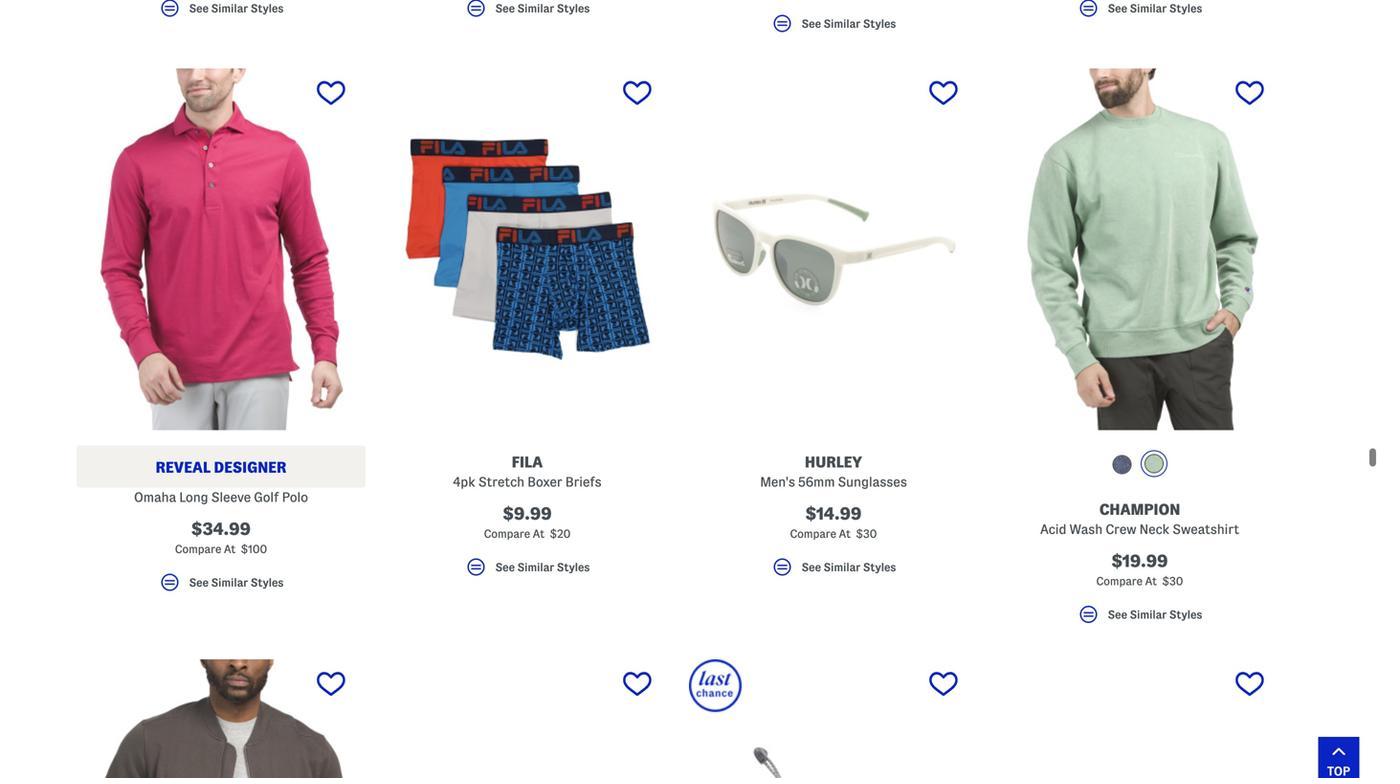 Task type: vqa. For each thing, say whether or not it's contained in the screenshot.
Lambswool Blend Quarter Button Neck Sweater image
no



Task type: describe. For each thing, give the bounding box(es) containing it.
hurley
[[805, 454, 863, 471]]

similar inside hurley men's 56mm sunglasses $14.99 compare at              $30 element
[[824, 561, 861, 573]]

styles inside reveal designer omaha long sleeve golf polo $34.99 compare at              $100 element
[[251, 577, 284, 589]]

see similar styles inside $24.99 compare at              $40 element
[[802, 18, 896, 30]]

$14.99 compare at              $30
[[790, 505, 877, 540]]

see inside champion acid wash crew neck sweatshirt $19.99 compare at              $30 element
[[1108, 609, 1128, 621]]

stretch
[[479, 475, 525, 489]]

4pk stretch boxer briefs image
[[383, 69, 672, 430]]

sweatshirt
[[1173, 522, 1240, 537]]

styles inside $24.99 compare at              $40 element
[[863, 18, 896, 30]]

reveal
[[156, 459, 211, 476]]

$9.99
[[503, 505, 552, 523]]

men's 56mm sunglasses image
[[689, 69, 978, 430]]

$20
[[550, 528, 571, 540]]

see similar styles inside fila 4pk stretch boxer briefs $9.99 compare at              $20 element
[[496, 561, 590, 573]]

$30 for $14.99
[[856, 528, 877, 540]]

see similar styles inside hurley men's 56mm sunglasses $14.99 compare at              $30 element
[[802, 561, 896, 573]]

see inside $24.99 compare at              $40 element
[[802, 18, 821, 30]]

fila 4pk stretch boxer briefs
[[453, 454, 602, 489]]

acid
[[1041, 522, 1067, 537]]

see inside hurley men's 56mm sunglasses $14.99 compare at              $30 element
[[802, 561, 821, 573]]

$34.99 compare at              $100
[[175, 520, 267, 555]]

$19.99
[[1112, 552, 1169, 571]]

men's 70mm sunglasses image
[[996, 660, 1285, 778]]

designer
[[214, 459, 287, 476]]

similar inside champion acid wash crew neck sweatshirt $19.99 compare at              $30 element
[[1130, 609, 1167, 621]]

compare for $19.99
[[1097, 576, 1143, 587]]

men's leather throttle venitian driver shoes image
[[383, 660, 672, 778]]

champion
[[1100, 501, 1181, 518]]

athletic navy image
[[1113, 455, 1132, 475]]

styles inside champion acid wash crew neck sweatshirt $19.99 compare at              $30 element
[[1170, 609, 1203, 621]]

wash
[[1070, 522, 1103, 537]]

similar inside reveal designer omaha long sleeve golf polo $34.99 compare at              $100 element
[[211, 577, 248, 589]]

omaha
[[134, 490, 176, 505]]

compare for $9.99
[[484, 528, 530, 540]]



Task type: locate. For each thing, give the bounding box(es) containing it.
crew
[[1106, 522, 1137, 537]]

reveal designer
[[156, 459, 287, 476]]

compare inside $14.99 compare at              $30
[[790, 528, 837, 540]]

see similar styles button
[[77, 0, 366, 28], [383, 0, 672, 28], [996, 0, 1285, 28], [689, 12, 978, 44], [383, 556, 672, 587], [689, 556, 978, 587], [77, 571, 366, 603], [996, 603, 1285, 635]]

reveal designer omaha long sleeve golf polo $34.99 compare at              $100 element
[[77, 69, 366, 603]]

similar inside $24.99 compare at              $40 element
[[824, 18, 861, 30]]

champion acid wash crew neck sweatshirt
[[1041, 501, 1240, 537]]

$19.99 compare at              $30
[[1097, 552, 1184, 587]]

$24.99 compare at              $40 element
[[689, 0, 978, 44]]

omaha long sleeve golf polo image
[[77, 69, 366, 430]]

compare inside $9.99 compare at              $20
[[484, 528, 530, 540]]

4pk
[[453, 475, 476, 489]]

$30 for $19.99
[[1163, 576, 1184, 587]]

1 vertical spatial $30
[[1163, 576, 1184, 587]]

0 horizontal spatial $30
[[856, 528, 877, 540]]

compare
[[484, 528, 530, 540], [790, 528, 837, 540], [175, 543, 221, 555], [1097, 576, 1143, 587]]

56mm
[[799, 475, 835, 489]]

styles inside hurley men's 56mm sunglasses $14.99 compare at              $30 element
[[863, 561, 896, 573]]

compare for $14.99
[[790, 528, 837, 540]]

briefs
[[566, 475, 602, 489]]

$30 down $19.99
[[1163, 576, 1184, 587]]

$30
[[856, 528, 877, 540], [1163, 576, 1184, 587]]

$30 down '$14.99'
[[856, 528, 877, 540]]

olive image
[[1145, 454, 1164, 474]]

knit bomber jacket image
[[77, 660, 366, 778]]

$30 inside $14.99 compare at              $30
[[856, 528, 877, 540]]

$30 inside $19.99 compare at              $30
[[1163, 576, 1184, 587]]

see similar styles inside reveal designer omaha long sleeve golf polo $34.99 compare at              $100 element
[[189, 577, 284, 589]]

long
[[179, 490, 208, 505]]

hurley men's 56mm sunglasses
[[760, 454, 907, 489]]

compare for $34.99
[[175, 543, 221, 555]]

champion acid wash crew neck sweatshirt $19.99 compare at              $30 element
[[996, 69, 1285, 635]]

men's drift creek h2 sandals image
[[689, 660, 978, 778]]

see similar styles inside champion acid wash crew neck sweatshirt $19.99 compare at              $30 element
[[1108, 609, 1203, 621]]

styles inside fila 4pk stretch boxer briefs $9.99 compare at              $20 element
[[557, 561, 590, 573]]

see inside reveal designer omaha long sleeve golf polo $34.99 compare at              $100 element
[[189, 577, 209, 589]]

fila 4pk stretch boxer briefs $9.99 compare at              $20 element
[[383, 69, 672, 587]]

neck
[[1140, 522, 1170, 537]]

see similar styles
[[189, 2, 284, 14], [496, 2, 590, 14], [1108, 2, 1203, 14], [802, 18, 896, 30], [496, 561, 590, 573], [802, 561, 896, 573], [189, 577, 284, 589], [1108, 609, 1203, 621]]

$34.99
[[191, 520, 251, 539]]

see
[[189, 2, 209, 14], [496, 2, 515, 14], [1108, 2, 1128, 14], [802, 18, 821, 30], [496, 561, 515, 573], [802, 561, 821, 573], [189, 577, 209, 589], [1108, 609, 1128, 621]]

compare inside $34.99 compare at              $100
[[175, 543, 221, 555]]

fila
[[512, 454, 543, 471]]

sunglasses
[[838, 475, 907, 489]]

similar inside fila 4pk stretch boxer briefs $9.99 compare at              $20 element
[[518, 561, 555, 573]]

similar
[[211, 2, 248, 14], [518, 2, 555, 14], [1130, 2, 1167, 14], [824, 18, 861, 30], [518, 561, 555, 573], [824, 561, 861, 573], [211, 577, 248, 589], [1130, 609, 1167, 621]]

$14.99
[[806, 505, 862, 523]]

$9.99 compare at              $20
[[484, 505, 571, 540]]

acid wash crew neck sweatshirt image
[[996, 69, 1285, 430]]

1 horizontal spatial $30
[[1163, 576, 1184, 587]]

polo
[[282, 490, 308, 505]]

boxer
[[528, 475, 563, 489]]

sleeve
[[211, 490, 251, 505]]

compare down $9.99
[[484, 528, 530, 540]]

hurley men's 56mm sunglasses $14.99 compare at              $30 element
[[689, 69, 978, 587]]

golf
[[254, 490, 279, 505]]

compare inside $19.99 compare at              $30
[[1097, 576, 1143, 587]]

compare down $19.99
[[1097, 576, 1143, 587]]

styles
[[251, 2, 284, 14], [557, 2, 590, 14], [1170, 2, 1203, 14], [863, 18, 896, 30], [557, 561, 590, 573], [863, 561, 896, 573], [251, 577, 284, 589], [1170, 609, 1203, 621]]

omaha long sleeve golf polo
[[134, 490, 308, 505]]

see inside fila 4pk stretch boxer briefs $9.99 compare at              $20 element
[[496, 561, 515, 573]]

$100
[[241, 543, 267, 555]]

men's
[[760, 475, 796, 489]]

compare down '$14.99'
[[790, 528, 837, 540]]

compare down '$34.99'
[[175, 543, 221, 555]]

list box inside champion acid wash crew neck sweatshirt $19.99 compare at              $30 element
[[1108, 451, 1172, 482]]

0 vertical spatial $30
[[856, 528, 877, 540]]

list box
[[1108, 451, 1172, 482]]



